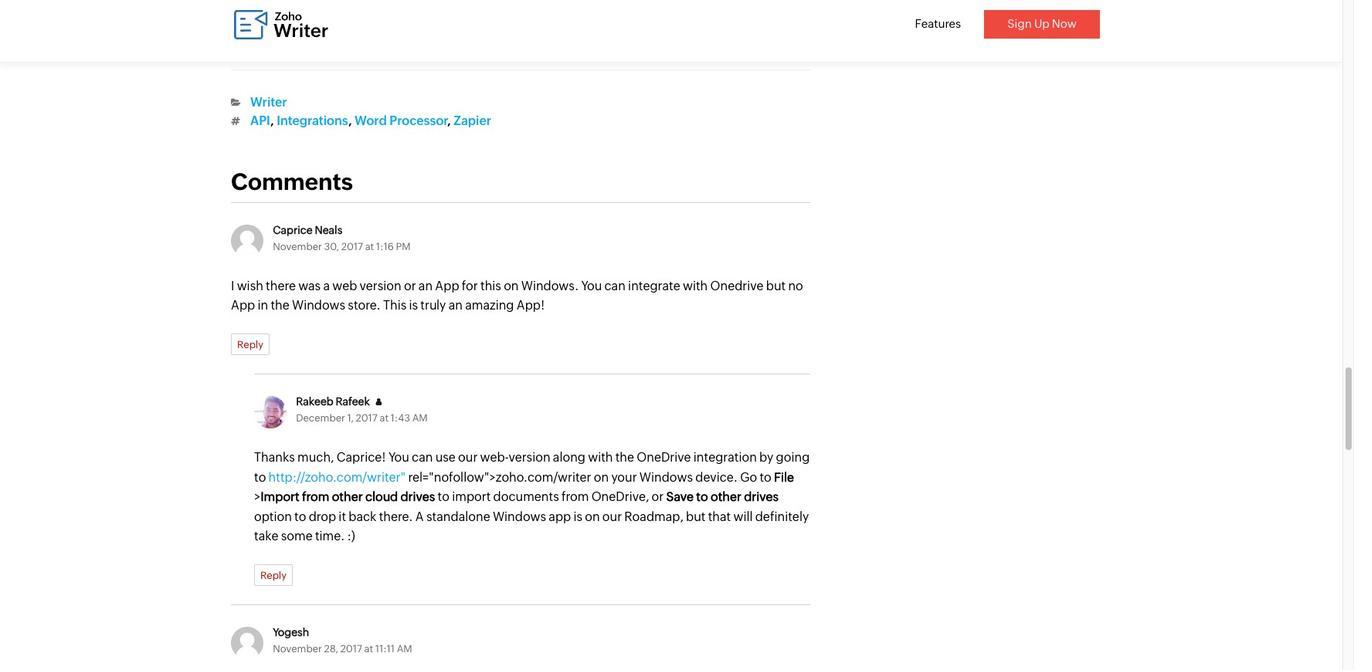 Task type: locate. For each thing, give the bounding box(es) containing it.
2 horizontal spatial windows
[[640, 470, 693, 485]]

time.
[[315, 530, 345, 544]]

import
[[261, 490, 300, 505]]

you right the 'caprice!'
[[389, 450, 409, 465]]

1 horizontal spatial ,
[[348, 114, 352, 128]]

am right the 11:11
[[397, 644, 412, 655]]

reply for thanks much, caprice! you can use our web-version along with the onedrive integration by going to
[[260, 570, 287, 582]]

app
[[549, 510, 571, 524]]

our down onedrive,
[[603, 510, 622, 524]]

with up your
[[588, 450, 613, 465]]

0 horizontal spatial can
[[412, 450, 433, 465]]

neals
[[315, 224, 343, 236]]

1 vertical spatial version
[[509, 450, 551, 465]]

0 vertical spatial november
[[273, 241, 322, 252]]

november 30, 2017 at 1:16 pm link
[[273, 241, 411, 252]]

you right the windows.
[[581, 279, 602, 293]]

1 vertical spatial windows
[[640, 470, 693, 485]]

to up standalone
[[438, 490, 450, 505]]

am right 1:43
[[412, 413, 428, 424]]

1 vertical spatial can
[[412, 450, 433, 465]]

other
[[332, 490, 363, 505], [711, 490, 742, 505]]

cloud
[[365, 490, 398, 505]]

0 vertical spatial the
[[271, 299, 290, 313]]

0 vertical spatial on
[[504, 279, 519, 293]]

with right integrate
[[683, 279, 708, 293]]

there
[[266, 279, 296, 293]]

reply down take
[[260, 570, 287, 582]]

november for caprice neals
[[273, 241, 322, 252]]

at for a
[[365, 241, 374, 252]]

other up the it
[[332, 490, 363, 505]]

a
[[323, 279, 330, 293]]

0 vertical spatial at
[[365, 241, 374, 252]]

but
[[766, 279, 786, 293], [686, 510, 706, 524]]

1 vertical spatial an
[[449, 299, 463, 313]]

this
[[383, 299, 407, 313]]

1 vertical spatial our
[[603, 510, 622, 524]]

thanks
[[254, 450, 295, 465]]

version up this
[[360, 279, 402, 293]]

1 vertical spatial or
[[652, 490, 664, 505]]

use
[[436, 450, 456, 465]]

1 horizontal spatial from
[[562, 490, 589, 505]]

1 horizontal spatial other
[[711, 490, 742, 505]]

other up that
[[711, 490, 742, 505]]

1 vertical spatial is
[[574, 510, 583, 524]]

1 vertical spatial app
[[231, 299, 255, 313]]

1 horizontal spatial version
[[509, 450, 551, 465]]

zapier
[[454, 114, 491, 128]]

1 vertical spatial but
[[686, 510, 706, 524]]

version up rel="nofollow">zoho.com/writer
[[509, 450, 551, 465]]

0 vertical spatial reply link
[[231, 334, 270, 355]]

that
[[708, 510, 731, 524]]

reply link for i wish there was a web version or an app for this on windows. you can integrate with onedrive but no app in the windows store. this is truly an amazing app!
[[231, 334, 270, 355]]

yogesh
[[273, 627, 309, 639]]

will
[[734, 510, 753, 524]]

our
[[458, 450, 478, 465], [603, 510, 622, 524]]

0 horizontal spatial the
[[271, 299, 290, 313]]

1 horizontal spatial or
[[652, 490, 664, 505]]

writer link
[[250, 95, 287, 110]]

on left your
[[594, 470, 609, 485]]

1 vertical spatial you
[[389, 450, 409, 465]]

0 horizontal spatial but
[[686, 510, 706, 524]]

1 vertical spatial reply
[[260, 570, 287, 582]]

0 vertical spatial but
[[766, 279, 786, 293]]

am
[[412, 413, 428, 424], [397, 644, 412, 655]]

by
[[760, 450, 774, 465]]

reply link down in
[[231, 334, 270, 355]]

2 november from the top
[[273, 644, 322, 655]]

0 horizontal spatial you
[[389, 450, 409, 465]]

from up drop at bottom left
[[302, 490, 330, 505]]

december
[[296, 413, 345, 424]]

from
[[302, 490, 330, 505], [562, 490, 589, 505]]

0 vertical spatial reply
[[237, 339, 263, 351]]

caprice!
[[337, 450, 386, 465]]

1 vertical spatial 2017
[[356, 413, 378, 424]]

, left zapier link
[[447, 114, 451, 128]]

0 vertical spatial am
[[412, 413, 428, 424]]

no
[[789, 279, 803, 293]]

2017 right '1,'
[[356, 413, 378, 424]]

1 november from the top
[[273, 241, 322, 252]]

28,
[[324, 644, 338, 655]]

1 other from the left
[[332, 490, 363, 505]]

web
[[332, 279, 357, 293]]

0 vertical spatial windows
[[292, 299, 346, 313]]

app left for
[[435, 279, 459, 293]]

reply link
[[231, 334, 270, 355], [254, 565, 293, 586]]

0 horizontal spatial windows
[[292, 299, 346, 313]]

app!
[[517, 299, 545, 313]]

i
[[231, 279, 234, 293]]

onedrive
[[637, 450, 691, 465]]

integrate
[[628, 279, 681, 293]]

for
[[462, 279, 478, 293]]

november 28, 2017 at 11:11 am
[[273, 644, 412, 655]]

0 vertical spatial is
[[409, 299, 418, 313]]

or
[[404, 279, 416, 293], [652, 490, 664, 505]]

from up app
[[562, 490, 589, 505]]

2 vertical spatial on
[[585, 510, 600, 524]]

you inside the i wish there was a web version or an app for this on windows. you can integrate with onedrive but no app in the windows store. this is truly an amazing app!
[[581, 279, 602, 293]]

our inside thanks much, caprice! you can use our web-version along with the onedrive integration by going to
[[458, 450, 478, 465]]

reply link down take
[[254, 565, 293, 586]]

1 horizontal spatial can
[[605, 279, 626, 293]]

reply for i wish there was a web version or an app for this on windows. you can integrate with onedrive but no app in the windows store. this is truly an amazing app!
[[237, 339, 263, 351]]

0 vertical spatial app
[[435, 279, 459, 293]]

go
[[740, 470, 757, 485]]

at left 1:16 at the left of the page
[[365, 241, 374, 252]]

windows down onedrive
[[640, 470, 693, 485]]

1 horizontal spatial with
[[683, 279, 708, 293]]

store.
[[348, 299, 381, 313]]

but left the no
[[766, 279, 786, 293]]

0 vertical spatial you
[[581, 279, 602, 293]]

is inside the i wish there was a web version or an app for this on windows. you can integrate with onedrive but no app in the windows store. this is truly an amazing app!
[[409, 299, 418, 313]]

2017
[[341, 241, 363, 252], [356, 413, 378, 424], [340, 644, 362, 655]]

pm
[[396, 241, 411, 252]]

on inside the i wish there was a web version or an app for this on windows. you can integrate with onedrive but no app in the windows store. this is truly an amazing app!
[[504, 279, 519, 293]]

0 horizontal spatial app
[[231, 299, 255, 313]]

integration
[[694, 450, 757, 465]]

,
[[270, 114, 274, 128], [348, 114, 352, 128], [447, 114, 451, 128]]

1 vertical spatial at
[[380, 413, 389, 424]]

on right this
[[504, 279, 519, 293]]

windows down documents
[[493, 510, 546, 524]]

november down caprice
[[273, 241, 322, 252]]

0 vertical spatial can
[[605, 279, 626, 293]]

, down writer link
[[270, 114, 274, 128]]

to right go
[[760, 470, 772, 485]]

at left the 11:11
[[364, 644, 373, 655]]

0 horizontal spatial with
[[588, 450, 613, 465]]

there.
[[379, 510, 413, 524]]

windows down a
[[292, 299, 346, 313]]

the inside thanks much, caprice! you can use our web-version along with the onedrive integration by going to
[[616, 450, 634, 465]]

rel="nofollow">zoho.com/writer
[[408, 470, 592, 485]]

windows.
[[521, 279, 579, 293]]

1 vertical spatial on
[[594, 470, 609, 485]]

, left word
[[348, 114, 352, 128]]

at for can
[[380, 413, 389, 424]]

but left that
[[686, 510, 706, 524]]

am for rakeeb rafeek
[[412, 413, 428, 424]]

comments
[[231, 169, 353, 196]]

it
[[339, 510, 346, 524]]

to up >
[[254, 470, 266, 485]]

1 horizontal spatial you
[[581, 279, 602, 293]]

1 horizontal spatial app
[[435, 279, 459, 293]]

you
[[581, 279, 602, 293], [389, 450, 409, 465]]

2 horizontal spatial ,
[[447, 114, 451, 128]]

0 vertical spatial or
[[404, 279, 416, 293]]

2 vertical spatial windows
[[493, 510, 546, 524]]

drives up a
[[401, 490, 435, 505]]

1 vertical spatial the
[[616, 450, 634, 465]]

on right app
[[585, 510, 600, 524]]

0 vertical spatial version
[[360, 279, 402, 293]]

0 horizontal spatial drives
[[401, 490, 435, 505]]

1 horizontal spatial but
[[766, 279, 786, 293]]

or up "roadmap,"
[[652, 490, 664, 505]]

0 horizontal spatial our
[[458, 450, 478, 465]]

an up 'truly'
[[419, 279, 433, 293]]

3 , from the left
[[447, 114, 451, 128]]

1 vertical spatial am
[[397, 644, 412, 655]]

can left use
[[412, 450, 433, 465]]

version inside the i wish there was a web version or an app for this on windows. you can integrate with onedrive but no app in the windows store. this is truly an amazing app!
[[360, 279, 402, 293]]

0 horizontal spatial from
[[302, 490, 330, 505]]

11:11
[[375, 644, 395, 655]]

file
[[774, 470, 794, 485]]

1 horizontal spatial windows
[[493, 510, 546, 524]]

the
[[271, 299, 290, 313], [616, 450, 634, 465]]

december 1, 2017 at 1:43 am link
[[296, 413, 428, 424]]

take
[[254, 530, 279, 544]]

0 horizontal spatial ,
[[270, 114, 274, 128]]

app left in
[[231, 299, 255, 313]]

2 from from the left
[[562, 490, 589, 505]]

reply down in
[[237, 339, 263, 351]]

the inside the i wish there was a web version or an app for this on windows. you can integrate with onedrive but no app in the windows store. this is truly an amazing app!
[[271, 299, 290, 313]]

with
[[683, 279, 708, 293], [588, 450, 613, 465]]

november 28, 2017 at 11:11 am link
[[273, 644, 412, 655]]

1 horizontal spatial is
[[574, 510, 583, 524]]

1 vertical spatial with
[[588, 450, 613, 465]]

windows inside the i wish there was a web version or an app for this on windows. you can integrate with onedrive but no app in the windows store. this is truly an amazing app!
[[292, 299, 346, 313]]

0 vertical spatial 2017
[[341, 241, 363, 252]]

1 horizontal spatial our
[[603, 510, 622, 524]]

our inside 'http://zoho.com/writer" rel="nofollow">zoho.com/writer on your windows device. go to file > import from other cloud drives to import documents from onedrive, or save to other drives option to drop it back there. a standalone windows app is on our roadmap, but that will definitely take some time. :)'
[[603, 510, 622, 524]]

you inside thanks much, caprice! you can use our web-version along with the onedrive integration by going to
[[389, 450, 409, 465]]

0 horizontal spatial or
[[404, 279, 416, 293]]

our right use
[[458, 450, 478, 465]]

is right this
[[409, 299, 418, 313]]

1:43
[[391, 413, 410, 424]]

features link
[[915, 17, 961, 30]]

drop
[[309, 510, 336, 524]]

an right 'truly'
[[449, 299, 463, 313]]

0 vertical spatial with
[[683, 279, 708, 293]]

can left integrate
[[605, 279, 626, 293]]

2 vertical spatial at
[[364, 644, 373, 655]]

is
[[409, 299, 418, 313], [574, 510, 583, 524]]

2017 right 30,
[[341, 241, 363, 252]]

rakeeb
[[296, 396, 334, 408]]

1 horizontal spatial drives
[[744, 490, 779, 505]]

1 vertical spatial november
[[273, 644, 322, 655]]

0 vertical spatial our
[[458, 450, 478, 465]]

november 30, 2017 at 1:16 pm
[[273, 241, 411, 252]]

drives down go
[[744, 490, 779, 505]]

0 horizontal spatial version
[[360, 279, 402, 293]]

november down yogesh
[[273, 644, 322, 655]]

at
[[365, 241, 374, 252], [380, 413, 389, 424], [364, 644, 373, 655]]

0 horizontal spatial other
[[332, 490, 363, 505]]

1 vertical spatial reply link
[[254, 565, 293, 586]]

0 horizontal spatial is
[[409, 299, 418, 313]]

at left 1:43
[[380, 413, 389, 424]]

is right app
[[574, 510, 583, 524]]

1 horizontal spatial an
[[449, 299, 463, 313]]

the up your
[[616, 450, 634, 465]]

integrations
[[277, 114, 348, 128]]

2017 right 28,
[[340, 644, 362, 655]]

the right in
[[271, 299, 290, 313]]

1 horizontal spatial the
[[616, 450, 634, 465]]

or up this
[[404, 279, 416, 293]]

2 vertical spatial 2017
[[340, 644, 362, 655]]

30,
[[324, 241, 339, 252]]

0 horizontal spatial an
[[419, 279, 433, 293]]



Task type: vqa. For each thing, say whether or not it's contained in the screenshot.
bottom or
yes



Task type: describe. For each thing, give the bounding box(es) containing it.
1 from from the left
[[302, 490, 330, 505]]

am for yogesh
[[397, 644, 412, 655]]

to up some
[[295, 510, 306, 524]]

roadmap,
[[625, 510, 684, 524]]

can inside thanks much, caprice! you can use our web-version along with the onedrive integration by going to
[[412, 450, 433, 465]]

wish
[[237, 279, 263, 293]]

save
[[666, 490, 694, 505]]

onedrive,
[[592, 490, 649, 505]]

can inside the i wish there was a web version or an app for this on windows. you can integrate with onedrive but no app in the windows store. this is truly an amazing app!
[[605, 279, 626, 293]]

folder open image
[[231, 98, 241, 108]]

processor
[[390, 114, 447, 128]]

sign
[[1008, 17, 1032, 30]]

hashtag image
[[231, 117, 240, 126]]

caprice
[[273, 224, 313, 236]]

to right save
[[697, 490, 708, 505]]

some
[[281, 530, 313, 544]]

2 , from the left
[[348, 114, 352, 128]]

truly
[[421, 299, 446, 313]]

back
[[349, 510, 377, 524]]

import
[[452, 490, 491, 505]]

in
[[258, 299, 268, 313]]

reply link for thanks much, caprice! you can use our web-version along with the onedrive integration by going to
[[254, 565, 293, 586]]

http://zoho.com/writer"
[[269, 470, 406, 485]]

writer
[[250, 95, 287, 110]]

your
[[612, 470, 637, 485]]

api link
[[250, 114, 270, 128]]

november for yogesh
[[273, 644, 322, 655]]

integrations link
[[277, 114, 348, 128]]

>
[[254, 490, 261, 505]]

or inside 'http://zoho.com/writer" rel="nofollow">zoho.com/writer on your windows device. go to file > import from other cloud drives to import documents from onedrive, or save to other drives option to drop it back there. a standalone windows app is on our roadmap, but that will definitely take some time. :)'
[[652, 490, 664, 505]]

:)
[[347, 530, 355, 544]]

up
[[1035, 17, 1050, 30]]

api
[[250, 114, 270, 128]]

rafeek
[[336, 396, 370, 408]]

with inside thanks much, caprice! you can use our web-version along with the onedrive integration by going to
[[588, 450, 613, 465]]

a
[[416, 510, 424, 524]]

version inside thanks much, caprice! you can use our web-version along with the onedrive integration by going to
[[509, 450, 551, 465]]

to inside thanks much, caprice! you can use our web-version along with the onedrive integration by going to
[[254, 470, 266, 485]]

http://zoho.com/writer" link
[[269, 470, 406, 485]]

2017 for you
[[356, 413, 378, 424]]

documents
[[493, 490, 559, 505]]

word
[[355, 114, 387, 128]]

2017 for was
[[341, 241, 363, 252]]

definitely
[[756, 510, 809, 524]]

was
[[298, 279, 321, 293]]

1 drives from the left
[[401, 490, 435, 505]]

thanks much, caprice! you can use our web-version along with the onedrive integration by going to
[[254, 450, 810, 485]]

2 drives from the left
[[744, 490, 779, 505]]

going
[[776, 450, 810, 465]]

along
[[553, 450, 586, 465]]

2 other from the left
[[711, 490, 742, 505]]

onedrive
[[711, 279, 764, 293]]

web-
[[480, 450, 509, 465]]

word processor link
[[355, 114, 447, 128]]

standalone
[[427, 510, 490, 524]]

caprice neals
[[273, 224, 343, 236]]

zapier link
[[454, 114, 491, 128]]

is inside 'http://zoho.com/writer" rel="nofollow">zoho.com/writer on your windows device. go to file > import from other cloud drives to import documents from onedrive, or save to other drives option to drop it back there. a standalone windows app is on our roadmap, but that will definitely take some time. :)'
[[574, 510, 583, 524]]

1,
[[347, 413, 354, 424]]

but inside 'http://zoho.com/writer" rel="nofollow">zoho.com/writer on your windows device. go to file > import from other cloud drives to import documents from onedrive, or save to other drives option to drop it back there. a standalone windows app is on our roadmap, but that will definitely take some time. :)'
[[686, 510, 706, 524]]

option
[[254, 510, 292, 524]]

features
[[915, 17, 961, 30]]

api , integrations , word processor , zapier
[[250, 114, 491, 128]]

http://zoho.com/writer" rel="nofollow">zoho.com/writer on your windows device. go to file > import from other cloud drives to import documents from onedrive, or save to other drives option to drop it back there. a standalone windows app is on our roadmap, but that will definitely take some time. :)
[[254, 470, 809, 544]]

i wish there was a web version or an app for this on windows. you can integrate with onedrive but no app in the windows store. this is truly an amazing app!
[[231, 279, 803, 313]]

this
[[481, 279, 501, 293]]

0 vertical spatial an
[[419, 279, 433, 293]]

but inside the i wish there was a web version or an app for this on windows. you can integrate with onedrive but no app in the windows store. this is truly an amazing app!
[[766, 279, 786, 293]]

1 , from the left
[[270, 114, 274, 128]]

with inside the i wish there was a web version or an app for this on windows. you can integrate with onedrive but no app in the windows store. this is truly an amazing app!
[[683, 279, 708, 293]]

sign up now link
[[985, 10, 1100, 38]]

december 1, 2017 at 1:43 am
[[296, 413, 428, 424]]

1:16
[[376, 241, 394, 252]]

much,
[[297, 450, 334, 465]]

amazing
[[465, 299, 514, 313]]

now
[[1052, 17, 1077, 30]]

rakeeb rafeek
[[296, 396, 370, 408]]

or inside the i wish there was a web version or an app for this on windows. you can integrate with onedrive but no app in the windows store. this is truly an amazing app!
[[404, 279, 416, 293]]

device.
[[696, 470, 738, 485]]



